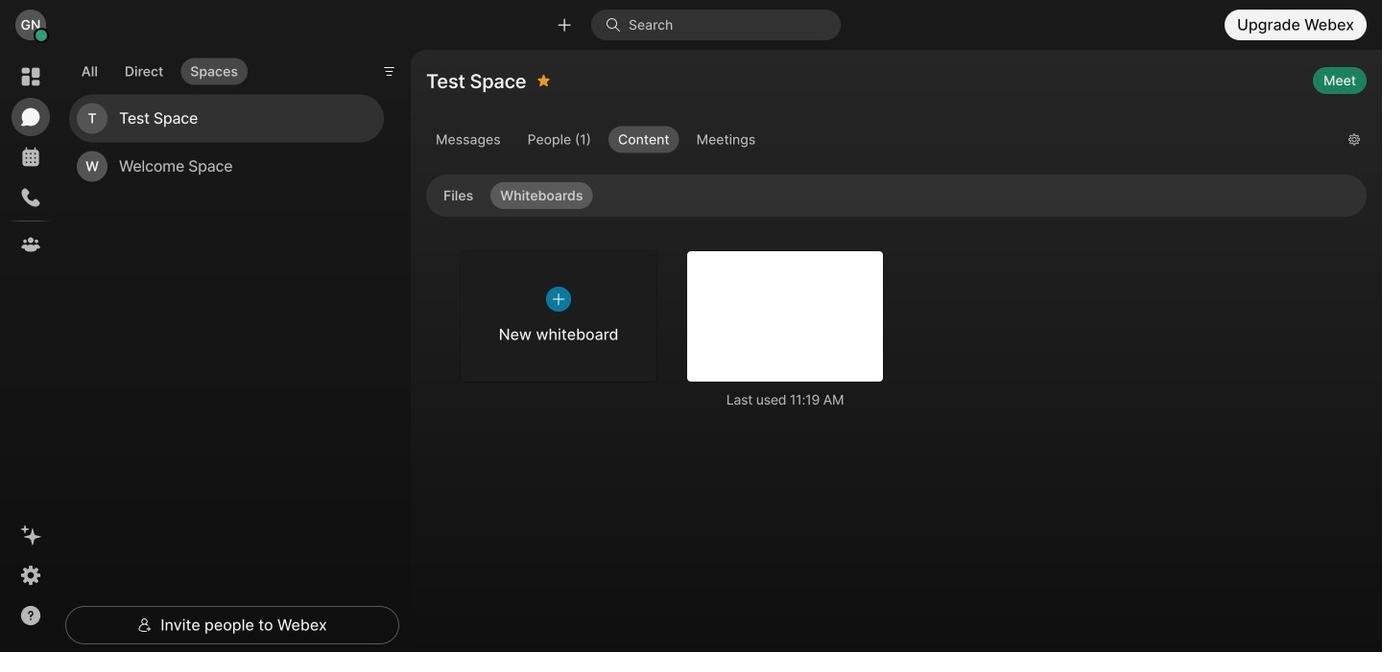 Task type: describe. For each thing, give the bounding box(es) containing it.
webex tab list
[[12, 58, 50, 264]]

test space list item
[[69, 95, 384, 143]]

plus_12 image
[[546, 287, 571, 312]]



Task type: vqa. For each thing, say whether or not it's contained in the screenshot.
WELCOME SPACE list item
yes



Task type: locate. For each thing, give the bounding box(es) containing it.
navigation
[[0, 50, 61, 653]]

welcome space list item
[[69, 143, 384, 191]]

tab list
[[67, 46, 252, 91]]

group
[[426, 126, 1333, 157]]



